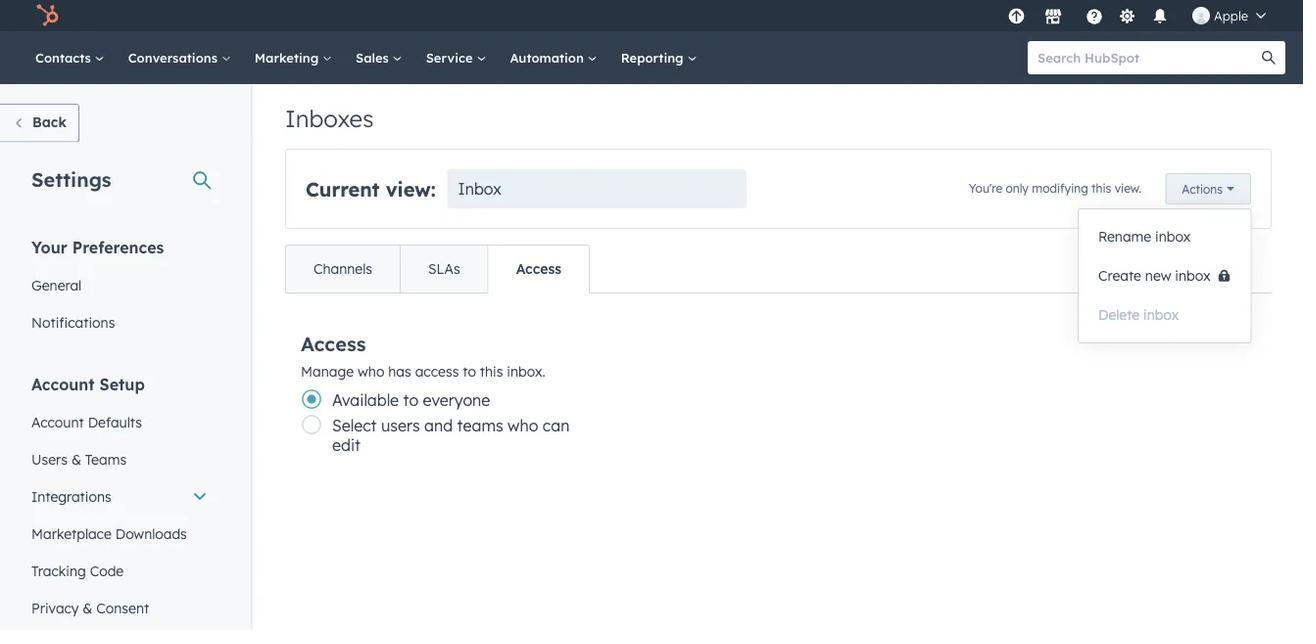 Task type: describe. For each thing, give the bounding box(es) containing it.
general link
[[20, 267, 219, 304]]

privacy
[[31, 600, 79, 617]]

access manage who has access to this inbox.
[[301, 332, 545, 381]]

edit
[[332, 436, 361, 456]]

back link
[[0, 104, 79, 143]]

marketplaces button
[[1033, 0, 1074, 31]]

current view:
[[306, 177, 436, 201]]

marketing link
[[243, 31, 344, 84]]

marketing
[[255, 49, 322, 66]]

channels
[[314, 261, 372, 278]]

tab list containing channels
[[285, 245, 590, 294]]

inboxes
[[285, 104, 374, 133]]

setup
[[99, 375, 145, 394]]

create new inbox
[[1098, 267, 1210, 285]]

you're
[[969, 181, 1002, 196]]

upgrade image
[[1008, 8, 1025, 26]]

select users and teams who can edit
[[332, 416, 570, 456]]

conversations
[[128, 49, 221, 66]]

account for account defaults
[[31, 414, 84, 431]]

delete inbox button
[[1079, 296, 1251, 335]]

this inside access manage who has access to this inbox.
[[480, 363, 503, 381]]

notifications image
[[1151, 9, 1169, 26]]

teams
[[457, 416, 503, 436]]

you're only modifying this view.
[[969, 181, 1142, 196]]

rename inbox button
[[1079, 217, 1251, 257]]

select
[[332, 416, 377, 436]]

hubspot link
[[24, 4, 73, 27]]

account setup element
[[20, 374, 219, 631]]

manage
[[301, 363, 354, 381]]

marketplace
[[31, 526, 112, 543]]

users
[[31, 451, 68, 468]]

1 horizontal spatial this
[[1091, 181, 1111, 196]]

access
[[415, 363, 459, 381]]

and
[[424, 416, 453, 436]]

upgrade link
[[1004, 5, 1029, 26]]

notifications
[[31, 314, 115, 331]]

your
[[31, 238, 67, 257]]

automation link
[[498, 31, 609, 84]]

access link
[[488, 246, 589, 293]]

create
[[1098, 267, 1141, 285]]

apple button
[[1181, 0, 1278, 31]]

code
[[90, 563, 124, 580]]

available
[[332, 391, 399, 410]]

only
[[1006, 181, 1029, 196]]

settings link
[[1115, 5, 1139, 26]]

hubspot image
[[35, 4, 59, 27]]

access for access
[[516, 261, 561, 278]]

sales link
[[344, 31, 414, 84]]

reporting link
[[609, 31, 709, 84]]

privacy & consent link
[[20, 590, 219, 628]]

delete
[[1098, 307, 1140, 324]]

service
[[426, 49, 477, 66]]

modifying
[[1032, 181, 1088, 196]]

rename inbox
[[1098, 228, 1191, 245]]

tracking code
[[31, 563, 124, 580]]

sales
[[356, 49, 393, 66]]

preferences
[[72, 238, 164, 257]]

users & teams
[[31, 451, 126, 468]]

delete inbox
[[1098, 307, 1179, 324]]

account for account setup
[[31, 375, 95, 394]]

create new inbox button
[[1079, 257, 1251, 296]]

service link
[[414, 31, 498, 84]]

who inside access manage who has access to this inbox.
[[358, 363, 384, 381]]

actions
[[1182, 182, 1223, 196]]



Task type: locate. For each thing, give the bounding box(es) containing it.
your preferences
[[31, 238, 164, 257]]

settings image
[[1118, 8, 1136, 26]]

access inside access manage who has access to this inbox.
[[301, 332, 366, 356]]

& right privacy
[[83, 600, 92, 617]]

slas
[[428, 261, 460, 278]]

inbox
[[458, 179, 501, 199]]

privacy & consent
[[31, 600, 149, 617]]

0 horizontal spatial access
[[301, 332, 366, 356]]

marketplace downloads
[[31, 526, 187, 543]]

1 vertical spatial this
[[480, 363, 503, 381]]

to up everyone
[[463, 363, 476, 381]]

bob builder image
[[1192, 7, 1210, 24]]

general
[[31, 277, 82, 294]]

2 vertical spatial inbox
[[1143, 307, 1179, 324]]

your preferences element
[[20, 237, 219, 341]]

this
[[1091, 181, 1111, 196], [480, 363, 503, 381]]

0 vertical spatial to
[[463, 363, 476, 381]]

current
[[306, 177, 380, 201]]

search button
[[1252, 41, 1285, 74]]

defaults
[[88, 414, 142, 431]]

settings
[[31, 167, 111, 192]]

new
[[1145, 267, 1171, 285]]

integrations button
[[20, 479, 219, 516]]

view.
[[1115, 181, 1142, 196]]

back
[[32, 114, 67, 131]]

2 account from the top
[[31, 414, 84, 431]]

notifications link
[[20, 304, 219, 341]]

inbox for rename inbox
[[1155, 228, 1191, 245]]

1 vertical spatial access
[[301, 332, 366, 356]]

1 vertical spatial account
[[31, 414, 84, 431]]

inbox inside button
[[1155, 228, 1191, 245]]

automation
[[510, 49, 588, 66]]

1 horizontal spatial to
[[463, 363, 476, 381]]

slas link
[[400, 246, 488, 293]]

1 vertical spatial who
[[508, 416, 538, 436]]

0 vertical spatial &
[[71, 451, 81, 468]]

help button
[[1078, 0, 1111, 31]]

who
[[358, 363, 384, 381], [508, 416, 538, 436]]

apple
[[1214, 7, 1248, 24]]

account up the users
[[31, 414, 84, 431]]

to up users
[[403, 391, 418, 410]]

channels link
[[286, 246, 400, 293]]

0 horizontal spatial who
[[358, 363, 384, 381]]

account defaults link
[[20, 404, 219, 441]]

help image
[[1085, 9, 1103, 26]]

1 horizontal spatial &
[[83, 600, 92, 617]]

1 horizontal spatial who
[[508, 416, 538, 436]]

has
[[388, 363, 411, 381]]

0 vertical spatial inbox
[[1155, 228, 1191, 245]]

0 vertical spatial this
[[1091, 181, 1111, 196]]

available to everyone
[[332, 391, 490, 410]]

inbox for delete inbox
[[1143, 307, 1179, 324]]

contacts
[[35, 49, 95, 66]]

who left can
[[508, 416, 538, 436]]

this left view.
[[1091, 181, 1111, 196]]

teams
[[85, 451, 126, 468]]

apple menu
[[1002, 0, 1280, 31]]

marketplace downloads link
[[20, 516, 219, 553]]

notifications button
[[1143, 0, 1177, 31]]

1 vertical spatial inbox
[[1175, 267, 1210, 285]]

access inside access link
[[516, 261, 561, 278]]

tab list
[[285, 245, 590, 294]]

Search HubSpot search field
[[1028, 41, 1268, 74]]

who left has
[[358, 363, 384, 381]]

inbox button
[[447, 169, 747, 209]]

integrations
[[31, 488, 111, 506]]

inbox inside "button"
[[1143, 307, 1179, 324]]

marketplaces image
[[1044, 9, 1062, 26]]

account up account defaults
[[31, 375, 95, 394]]

reporting
[[621, 49, 687, 66]]

0 vertical spatial access
[[516, 261, 561, 278]]

to inside access manage who has access to this inbox.
[[463, 363, 476, 381]]

access up "manage"
[[301, 332, 366, 356]]

inbox
[[1155, 228, 1191, 245], [1175, 267, 1210, 285], [1143, 307, 1179, 324]]

& for users
[[71, 451, 81, 468]]

inbox inside button
[[1175, 267, 1210, 285]]

access for access manage who has access to this inbox.
[[301, 332, 366, 356]]

who inside select users and teams who can edit
[[508, 416, 538, 436]]

0 horizontal spatial to
[[403, 391, 418, 410]]

& for privacy
[[83, 600, 92, 617]]

0 horizontal spatial &
[[71, 451, 81, 468]]

account
[[31, 375, 95, 394], [31, 414, 84, 431]]

rename
[[1098, 228, 1151, 245]]

1 horizontal spatial access
[[516, 261, 561, 278]]

inbox.
[[507, 363, 545, 381]]

1 account from the top
[[31, 375, 95, 394]]

access
[[516, 261, 561, 278], [301, 332, 366, 356]]

account defaults
[[31, 414, 142, 431]]

contacts link
[[24, 31, 116, 84]]

this left inbox.
[[480, 363, 503, 381]]

1 vertical spatial &
[[83, 600, 92, 617]]

inbox down the create new inbox button
[[1143, 307, 1179, 324]]

account setup
[[31, 375, 145, 394]]

conversations link
[[116, 31, 243, 84]]

0 vertical spatial account
[[31, 375, 95, 394]]

access right the slas
[[516, 261, 561, 278]]

downloads
[[115, 526, 187, 543]]

users & teams link
[[20, 441, 219, 479]]

users
[[381, 416, 420, 436]]

consent
[[96, 600, 149, 617]]

to
[[463, 363, 476, 381], [403, 391, 418, 410]]

actions button
[[1165, 173, 1251, 205]]

tracking
[[31, 563, 86, 580]]

&
[[71, 451, 81, 468], [83, 600, 92, 617]]

search image
[[1262, 51, 1276, 65]]

inbox right new
[[1175, 267, 1210, 285]]

view:
[[386, 177, 436, 201]]

1 vertical spatial to
[[403, 391, 418, 410]]

0 horizontal spatial this
[[480, 363, 503, 381]]

0 vertical spatial who
[[358, 363, 384, 381]]

tracking code link
[[20, 553, 219, 590]]

inbox up the create new inbox button
[[1155, 228, 1191, 245]]

& right the users
[[71, 451, 81, 468]]

can
[[543, 416, 570, 436]]

everyone
[[423, 391, 490, 410]]



Task type: vqa. For each thing, say whether or not it's contained in the screenshot.
Hub
no



